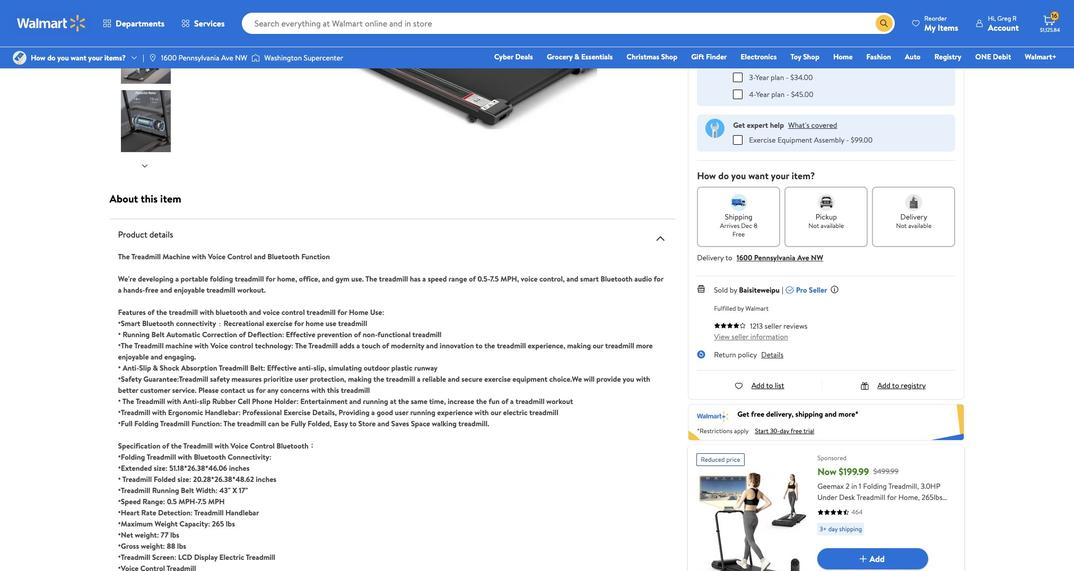 Task type: locate. For each thing, give the bounding box(es) containing it.
1 horizontal spatial our
[[593, 341, 604, 351]]

1 horizontal spatial running
[[410, 408, 436, 418]]

running up space
[[410, 408, 436, 418]]

to right innovation
[[476, 341, 483, 351]]

delivery,
[[767, 409, 794, 420]]

of inside we're developing a portable folding treadmill for home, office, and gym use. the treadmill has a speed range of 0.5-7.5 mph, voice control, and smart bluetooth audio for a hands-free and enjoyable treadmill workout.
[[469, 274, 476, 284]]

1 vertical spatial by
[[738, 304, 744, 313]]

toy
[[791, 51, 802, 62]]

2 vertical spatial ⦁treadmill
[[118, 552, 150, 563]]

3-Year plan - $34.00 checkbox
[[733, 72, 743, 82]]

one debit link
[[971, 51, 1016, 63]]

treadmill right electric
[[246, 552, 275, 563]]

belt up mph-
[[181, 486, 194, 496]]

⦁the
[[118, 341, 133, 351]]

add inside 'button'
[[870, 553, 885, 565]]

get for get free delivery, shipping and more*
[[738, 409, 750, 420]]

what's covered button for get expert help
[[789, 120, 838, 130]]

for left home,
[[266, 274, 275, 284]]

1 horizontal spatial do
[[719, 169, 729, 182]]

making right experience,
[[567, 341, 591, 351]]

fun
[[489, 396, 500, 407]]

protection
[[754, 48, 788, 58]]

bluetooth inside we're developing a portable folding treadmill for home, office, and gym use. the treadmill has a speed range of 0.5-7.5 mph, voice control, and smart bluetooth audio for a hands-free and enjoyable treadmill workout.
[[601, 274, 633, 284]]

⦁heart
[[118, 508, 140, 518]]

2 horizontal spatial free
[[791, 427, 802, 436]]

2 vertical spatial voice
[[231, 441, 248, 452]]

available inside pickup not available
[[821, 221, 844, 230]]

1 horizontal spatial 7.5
[[490, 274, 499, 284]]

supercenter
[[304, 53, 343, 63]]

plan up 4-year plan - $45.00 on the top
[[771, 72, 784, 83]]

intent image for delivery image
[[906, 194, 923, 211]]

simulating
[[328, 363, 362, 374]]

1 vertical spatial making
[[348, 374, 372, 385]]

43"
[[219, 486, 231, 496]]

1 vertical spatial control
[[230, 341, 253, 351]]

belt inside features of the treadmill with bluetooth and voice control treadmill for home use: ⦁smart bluetooth connectivity：recreational exercise for home use treadmill ⦁ running belt automatic correction of deflection: effective prevention of non-functional treadmill ⦁the treadmill machine with voice control technology: the treadmill adds a touch of modernity and innovation to the treadmill experience, making our treadmill more enjoyable and engaging. ⦁ anti-slip & shock absorption treadmill belt: effective anti-slip, simulating outdoor plastic runway ⦁safety guarantee:treadmill safety measures prioritize user protection, making the treadmill a reliable and secure exercise equipment choice.we will provide you with better customer service. please contact us for any concerns with this treadmill ⦁ the treadmill with anti-slip rubber cell phone holder: entertainment and running at the same time, increase the fun of a treadmill workout ⦁treadmill with ergonomic handlebar: professional exercise details, providing a good user running experience with our electric treadmill ⦁full folding treadmill function: the treadmill can be fully folded, easy to store and saves space walking treadmill.
[[152, 330, 165, 340]]

Walmart Site-Wide search field
[[242, 13, 895, 34]]

1 vertical spatial shipping
[[840, 525, 862, 534]]

year
[[756, 72, 769, 83], [756, 89, 770, 99]]

exercise up fully at the bottom of the page
[[284, 408, 311, 418]]

ergonomic
[[168, 408, 203, 418]]

start
[[755, 427, 769, 436]]

by
[[730, 285, 738, 295], [738, 304, 744, 313]]

services
[[194, 18, 225, 29]]

add to cart button
[[829, 4, 956, 25]]

shipping
[[725, 211, 753, 222]]

0 vertical spatial by
[[730, 285, 738, 295]]

0 vertical spatial anti-
[[123, 363, 139, 374]]

get inside get free delivery, shipping and more* "banner"
[[738, 409, 750, 420]]

seller for view
[[732, 331, 749, 342]]

not inside delivery not available
[[896, 221, 907, 230]]

ave down services
[[221, 53, 233, 63]]

voice up deflection: at the left of the page
[[263, 307, 280, 318]]

0 horizontal spatial you
[[57, 53, 69, 63]]

reorder
[[925, 14, 947, 23]]

seller down 4.1929 stars out of 5, based on 1213 seller reviews element
[[732, 331, 749, 342]]

add for add to registry
[[878, 380, 891, 391]]

details
[[762, 349, 784, 360]]

walmart image
[[17, 15, 86, 32]]

0 horizontal spatial ave
[[221, 53, 233, 63]]

1 horizontal spatial  image
[[148, 54, 157, 62]]

0 vertical spatial enjoyable
[[174, 285, 205, 296]]

the inside the specification of the treadmill with voice control bluetooth ： ⦁folding treadmill with bluetooth connectivity: ⦁extended size: 51.18*26.38*46.06 inches ⦁ treadmill folded size: 20.28*26.38*48.62 inches ⦁treadmill running belt width: 43" x 17" ⦁speed range: 0.5 mph-7.5 mph ⦁heart rate detection: treadmill handlebar ⦁maximum weight capacity: 265 lbs ⦁net weight: 77 lbs ⦁gross weight: 88 lbs ⦁treadmill screen: lcd display electric treadmill
[[171, 441, 182, 452]]

2 shop from the left
[[803, 51, 820, 62]]

delivery down intent image for delivery
[[901, 211, 928, 222]]

shipping inside get free delivery, shipping and more* "banner"
[[796, 409, 823, 420]]

running up good
[[363, 396, 388, 407]]

intent image for shipping image
[[731, 194, 748, 211]]

1 horizontal spatial voice
[[521, 274, 538, 284]]

your left item? on the top of page
[[771, 169, 790, 182]]

year up 4- at the right top
[[756, 72, 769, 83]]

1 vertical spatial how
[[697, 169, 716, 182]]

do up shipping
[[719, 169, 729, 182]]

and inside "banner"
[[825, 409, 837, 420]]

the
[[118, 252, 130, 262], [366, 274, 377, 284], [295, 341, 307, 351], [122, 396, 134, 407], [224, 419, 235, 429]]

anti- up ⦁safety
[[123, 363, 139, 374]]

screen:
[[152, 552, 176, 563]]

one
[[976, 51, 992, 62]]

0 vertical spatial shipping
[[796, 409, 823, 420]]

rate
[[141, 508, 156, 518]]

lbs right 77
[[170, 530, 179, 541]]

features
[[118, 307, 146, 318]]

control up connectivity:
[[250, 441, 275, 452]]

intent image for pickup image
[[818, 194, 835, 211]]

want for item?
[[749, 169, 769, 182]]

0 vertical spatial want
[[71, 53, 86, 63]]

a left protection
[[748, 48, 752, 58]]

the down better
[[122, 396, 134, 407]]

how down in_home_installation logo
[[697, 169, 716, 182]]

with up folding
[[152, 408, 166, 418]]

of inside the specification of the treadmill with voice control bluetooth ： ⦁folding treadmill with bluetooth connectivity: ⦁extended size: 51.18*26.38*46.06 inches ⦁ treadmill folded size: 20.28*26.38*48.62 inches ⦁treadmill running belt width: 43" x 17" ⦁speed range: 0.5 mph-7.5 mph ⦁heart rate detection: treadmill handlebar ⦁maximum weight capacity: 265 lbs ⦁net weight: 77 lbs ⦁gross weight: 88 lbs ⦁treadmill screen: lcd display electric treadmill
[[162, 441, 169, 452]]

0 horizontal spatial seller
[[732, 331, 749, 342]]

delivery for not
[[901, 211, 928, 222]]

1 horizontal spatial this
[[327, 385, 339, 396]]

& inside features of the treadmill with bluetooth and voice control treadmill for home use: ⦁smart bluetooth connectivity：recreational exercise for home use treadmill ⦁ running belt automatic correction of deflection: effective prevention of non-functional treadmill ⦁the treadmill machine with voice control technology: the treadmill adds a touch of modernity and innovation to the treadmill experience, making our treadmill more enjoyable and engaging. ⦁ anti-slip & shock absorption treadmill belt: effective anti-slip, simulating outdoor plastic runway ⦁safety guarantee:treadmill safety measures prioritize user protection, making the treadmill a reliable and secure exercise equipment choice.we will provide you with better customer service. please contact us for any concerns with this treadmill ⦁ the treadmill with anti-slip rubber cell phone holder: entertainment and running at the same time, increase the fun of a treadmill workout ⦁treadmill with ergonomic handlebar: professional exercise details, providing a good user running experience with our electric treadmill ⦁full folding treadmill function: the treadmill can be fully folded, easy to store and saves space walking treadmill.
[[153, 363, 158, 374]]

1 shop from the left
[[661, 51, 678, 62]]

1600 down departments
[[161, 53, 177, 63]]

seller for 1213
[[765, 321, 782, 331]]

hi,
[[988, 14, 996, 23]]

1 vertical spatial free
[[751, 409, 765, 420]]

treadmill down product details
[[131, 252, 161, 262]]

0 horizontal spatial anti-
[[123, 363, 139, 374]]

to left "registry"
[[893, 380, 900, 391]]

lcd
[[178, 552, 192, 563]]

add button
[[818, 549, 929, 570]]

not
[[809, 221, 820, 230], [896, 221, 907, 230]]

0 horizontal spatial delivery
[[697, 252, 724, 263]]

- for $34.00
[[786, 72, 789, 83]]

add inside button
[[871, 8, 886, 20]]

0 vertical spatial your
[[88, 53, 103, 63]]

what's up equipment
[[789, 120, 810, 130]]

delivery
[[901, 211, 928, 222], [697, 252, 724, 263]]

this left "item"
[[141, 192, 158, 206]]

home left use:
[[349, 307, 369, 318]]

the up 51.18*26.38*46.06
[[171, 441, 182, 452]]

plan for $34.00
[[771, 72, 784, 83]]

making down simulating at the bottom of the page
[[348, 374, 372, 385]]

1 vertical spatial you
[[731, 169, 746, 182]]

- left $34.00
[[786, 72, 789, 83]]

provide
[[597, 374, 621, 385]]

0 vertical spatial do
[[47, 53, 56, 63]]

1 vertical spatial this
[[327, 385, 339, 396]]

wpp logo image
[[706, 47, 725, 66]]

apply
[[734, 427, 749, 436]]

0 horizontal spatial want
[[71, 53, 86, 63]]

home
[[306, 318, 324, 329]]

0 vertical spatial voice
[[521, 274, 538, 284]]

features of the treadmill with bluetooth and voice control treadmill for home use: ⦁smart bluetooth connectivity：recreational exercise for home use treadmill ⦁ running belt automatic correction of deflection: effective prevention of non-functional treadmill ⦁the treadmill machine with voice control technology: the treadmill adds a touch of modernity and innovation to the treadmill experience, making our treadmill more enjoyable and engaging. ⦁ anti-slip & shock absorption treadmill belt: effective anti-slip, simulating outdoor plastic runway ⦁safety guarantee:treadmill safety measures prioritize user protection, making the treadmill a reliable and secure exercise equipment choice.we will provide you with better customer service. please contact us for any concerns with this treadmill ⦁ the treadmill with anti-slip rubber cell phone holder: entertainment and running at the same time, increase the fun of a treadmill workout ⦁treadmill with ergonomic handlebar: professional exercise details, providing a good user running experience with our electric treadmill ⦁full folding treadmill function: the treadmill can be fully folded, easy to store and saves space walking treadmill.
[[118, 307, 653, 429]]

baisiteweipu
[[739, 285, 780, 295]]

this down the protection,
[[327, 385, 339, 396]]

home
[[834, 51, 853, 62], [349, 307, 369, 318]]

the inside we're developing a portable folding treadmill for home, office, and gym use. the treadmill has a speed range of 0.5-7.5 mph, voice control, and smart bluetooth audio for a hands-free and enjoyable treadmill workout.
[[366, 274, 377, 284]]

77
[[161, 530, 168, 541]]

1 not from the left
[[809, 221, 820, 230]]

⦁ inside the specification of the treadmill with voice control bluetooth ： ⦁folding treadmill with bluetooth connectivity: ⦁extended size: 51.18*26.38*46.06 inches ⦁ treadmill folded size: 20.28*26.38*48.62 inches ⦁treadmill running belt width: 43" x 17" ⦁speed range: 0.5 mph-7.5 mph ⦁heart rate detection: treadmill handlebar ⦁maximum weight capacity: 265 lbs ⦁net weight: 77 lbs ⦁gross weight: 88 lbs ⦁treadmill screen: lcd display electric treadmill
[[118, 474, 121, 485]]

year for 4-
[[756, 89, 770, 99]]

and down good
[[378, 419, 390, 429]]

your for item?
[[771, 169, 790, 182]]

voice inside the specification of the treadmill with voice control bluetooth ： ⦁folding treadmill with bluetooth connectivity: ⦁extended size: 51.18*26.38*46.06 inches ⦁ treadmill folded size: 20.28*26.38*48.62 inches ⦁treadmill running belt width: 43" x 17" ⦁speed range: 0.5 mph-7.5 mph ⦁heart rate detection: treadmill handlebar ⦁maximum weight capacity: 265 lbs ⦁net weight: 77 lbs ⦁gross weight: 88 lbs ⦁treadmill screen: lcd display electric treadmill
[[231, 441, 248, 452]]

1 horizontal spatial pennsylvania
[[754, 252, 796, 263]]

0 vertical spatial 1600
[[161, 53, 177, 63]]

with up 51.18*26.38*46.06
[[178, 452, 192, 463]]

correction
[[202, 330, 237, 340]]

1 horizontal spatial home
[[834, 51, 853, 62]]

2 horizontal spatial  image
[[252, 53, 260, 63]]

1 vertical spatial get
[[738, 409, 750, 420]]

3-
[[749, 72, 756, 83]]

plan up $34.00
[[790, 48, 804, 58]]

add a protection plan what's covered
[[733, 48, 857, 58]]

not inside pickup not available
[[809, 221, 820, 230]]

of right features
[[148, 307, 155, 318]]

& right the slip
[[153, 363, 158, 374]]

with down service.
[[167, 396, 181, 407]]

weight: up the screen:
[[141, 541, 165, 552]]

0 vertical spatial get
[[733, 120, 745, 130]]

day down delivery,
[[780, 427, 790, 436]]

1 vertical spatial running
[[410, 408, 436, 418]]

walking
[[432, 419, 457, 429]]

2 vertical spatial you
[[623, 374, 635, 385]]

pennsylvania down services popup button
[[179, 53, 219, 63]]

sponsored
[[818, 454, 847, 463]]

you up intent image for shipping
[[731, 169, 746, 182]]

1 horizontal spatial day
[[829, 525, 838, 534]]

home left fashion
[[834, 51, 853, 62]]

1 horizontal spatial want
[[749, 169, 769, 182]]

0 vertical spatial this
[[141, 192, 158, 206]]

0 horizontal spatial not
[[809, 221, 820, 230]]

what's covered button for add a protection plan
[[808, 48, 857, 58]]

2 horizontal spatial you
[[731, 169, 746, 182]]

1 vertical spatial inches
[[256, 474, 277, 485]]

you down walmart "image" at the top left of the page
[[57, 53, 69, 63]]

want for items?
[[71, 53, 86, 63]]

nw up seller
[[811, 252, 824, 263]]

shipping arrives dec 8 free
[[720, 211, 758, 239]]

1 ⦁treadmill from the top
[[118, 408, 150, 418]]

free
[[145, 285, 158, 296], [751, 409, 765, 420], [791, 427, 802, 436]]

0 vertical spatial making
[[567, 341, 591, 351]]

phone
[[252, 396, 272, 407]]

voice up connectivity:
[[231, 441, 248, 452]]

available inside delivery not available
[[909, 221, 932, 230]]

lbs right 88
[[177, 541, 186, 552]]

to for delivery to 1600 pennsylvania ave nw
[[726, 252, 733, 263]]

1 horizontal spatial exercise
[[485, 374, 511, 385]]

shipping down 464
[[840, 525, 862, 534]]

year for 3-
[[756, 72, 769, 83]]

trial
[[804, 427, 815, 436]]

the right "use."
[[366, 274, 377, 284]]

by right sold
[[730, 285, 738, 295]]

r
[[1013, 14, 1017, 23]]

running inside the specification of the treadmill with voice control bluetooth ： ⦁folding treadmill with bluetooth connectivity: ⦁extended size: 51.18*26.38*46.06 inches ⦁ treadmill folded size: 20.28*26.38*48.62 inches ⦁treadmill running belt width: 43" x 17" ⦁speed range: 0.5 mph-7.5 mph ⦁heart rate detection: treadmill handlebar ⦁maximum weight capacity: 265 lbs ⦁net weight: 77 lbs ⦁gross weight: 88 lbs ⦁treadmill screen: lcd display electric treadmill
[[152, 486, 179, 496]]

delivery up sold
[[697, 252, 724, 263]]

1 horizontal spatial size:
[[178, 474, 191, 485]]

2 ⦁treadmill from the top
[[118, 486, 150, 496]]

day right "3+"
[[829, 525, 838, 534]]

0 horizontal spatial |
[[143, 53, 144, 63]]

1 horizontal spatial |
[[782, 285, 784, 295]]

treadmill down ergonomic at bottom left
[[160, 419, 190, 429]]

delivery for to
[[697, 252, 724, 263]]

user up saves
[[395, 408, 409, 418]]

0 horizontal spatial how
[[31, 53, 46, 63]]

⦁ up ⦁safety
[[118, 363, 121, 374]]

1 horizontal spatial control
[[282, 307, 305, 318]]

covered
[[831, 48, 857, 58], [812, 120, 838, 130]]

exercise up deflection: at the left of the page
[[266, 318, 293, 329]]

and left 'more*'
[[825, 409, 837, 420]]

delivery inside delivery not available
[[901, 211, 928, 222]]

1 horizontal spatial available
[[909, 221, 932, 230]]

toy shop link
[[786, 51, 825, 63]]

our up will
[[593, 341, 604, 351]]

1 vertical spatial ave
[[798, 252, 810, 263]]

get up apply
[[738, 409, 750, 420]]

control up folding
[[227, 252, 252, 262]]

seller
[[765, 321, 782, 331], [732, 331, 749, 342]]

anti- up ergonomic at bottom left
[[183, 396, 200, 407]]

day inside 'now $199.99' group
[[829, 525, 838, 534]]

services button
[[173, 11, 233, 36]]

slip
[[139, 363, 151, 374]]

by for sold
[[730, 285, 738, 295]]

voice right mph,
[[521, 274, 538, 284]]

departments
[[116, 18, 165, 29]]

0 vertical spatial voice
[[208, 252, 226, 262]]

for right us
[[256, 385, 266, 396]]

1600 down free
[[737, 252, 753, 263]]

treadmill.
[[459, 419, 489, 429]]

1 vertical spatial 1600
[[737, 252, 753, 263]]

range
[[449, 274, 467, 284]]

2 vertical spatial lbs
[[177, 541, 186, 552]]

⦁ down ⦁extended on the left
[[118, 474, 121, 485]]

gift
[[691, 51, 704, 62]]

0 vertical spatial running
[[123, 330, 150, 340]]

bluetooth
[[216, 307, 248, 318]]

voice inside features of the treadmill with bluetooth and voice control treadmill for home use: ⦁smart bluetooth connectivity：recreational exercise for home use treadmill ⦁ running belt automatic correction of deflection: effective prevention of non-functional treadmill ⦁the treadmill machine with voice control technology: the treadmill adds a touch of modernity and innovation to the treadmill experience, making our treadmill more enjoyable and engaging. ⦁ anti-slip & shock absorption treadmill belt: effective anti-slip, simulating outdoor plastic runway ⦁safety guarantee:treadmill safety measures prioritize user protection, making the treadmill a reliable and secure exercise equipment choice.we will provide you with better customer service. please contact us for any concerns with this treadmill ⦁ the treadmill with anti-slip rubber cell phone holder: entertainment and running at the same time, increase the fun of a treadmill workout ⦁treadmill with ergonomic handlebar: professional exercise details, providing a good user running experience with our electric treadmill ⦁full folding treadmill function: the treadmill can be fully folded, easy to store and saves space walking treadmill.
[[210, 341, 228, 351]]

 image
[[13, 51, 27, 65], [252, 53, 260, 63], [148, 54, 157, 62]]

to for add to list
[[767, 380, 773, 391]]

professional
[[243, 408, 282, 418]]

of down the functional
[[382, 341, 389, 351]]

0 vertical spatial our
[[593, 341, 604, 351]]

2 available from the left
[[909, 221, 932, 230]]

effective
[[286, 330, 316, 340], [267, 363, 297, 374]]

1 horizontal spatial your
[[771, 169, 790, 182]]

0 horizontal spatial exercise
[[284, 408, 311, 418]]

4 ⦁ from the top
[[118, 474, 121, 485]]

⦁folding
[[118, 452, 145, 463]]

available for delivery
[[909, 221, 932, 230]]

covered left fashion
[[831, 48, 857, 58]]

7.5 down width:
[[198, 497, 206, 507]]

0 horizontal spatial shipping
[[796, 409, 823, 420]]

0 horizontal spatial day
[[780, 427, 790, 436]]

shipping inside 'now $199.99' group
[[840, 525, 862, 534]]

0 vertical spatial what's
[[808, 48, 829, 58]]

0 horizontal spatial nw
[[235, 53, 247, 63]]

pennsylvania up baisiteweipu
[[754, 252, 796, 263]]

you inside features of the treadmill with bluetooth and voice control treadmill for home use: ⦁smart bluetooth connectivity：recreational exercise for home use treadmill ⦁ running belt automatic correction of deflection: effective prevention of non-functional treadmill ⦁the treadmill machine with voice control technology: the treadmill adds a touch of modernity and innovation to the treadmill experience, making our treadmill more enjoyable and engaging. ⦁ anti-slip & shock absorption treadmill belt: effective anti-slip, simulating outdoor plastic runway ⦁safety guarantee:treadmill safety measures prioritize user protection, making the treadmill a reliable and secure exercise equipment choice.we will provide you with better customer service. please contact us for any concerns with this treadmill ⦁ the treadmill with anti-slip rubber cell phone holder: entertainment and running at the same time, increase the fun of a treadmill workout ⦁treadmill with ergonomic handlebar: professional exercise details, providing a good user running experience with our electric treadmill ⦁full folding treadmill function: the treadmill can be fully folded, easy to store and saves space walking treadmill.
[[623, 374, 635, 385]]

free left trial
[[791, 427, 802, 436]]

touch
[[362, 341, 381, 351]]

your
[[88, 53, 103, 63], [771, 169, 790, 182]]

what's
[[808, 48, 829, 58], [789, 120, 810, 130]]

0 vertical spatial user
[[295, 374, 308, 385]]

to
[[889, 8, 896, 20], [726, 252, 733, 263], [476, 341, 483, 351], [767, 380, 773, 391], [893, 380, 900, 391], [350, 419, 357, 429]]

0 horizontal spatial belt
[[152, 330, 165, 340]]

treadmill down prevention
[[308, 341, 338, 351]]

voice inside features of the treadmill with bluetooth and voice control treadmill for home use: ⦁smart bluetooth connectivity：recreational exercise for home use treadmill ⦁ running belt automatic correction of deflection: effective prevention of non-functional treadmill ⦁the treadmill machine with voice control technology: the treadmill adds a touch of modernity and innovation to the treadmill experience, making our treadmill more enjoyable and engaging. ⦁ anti-slip & shock absorption treadmill belt: effective anti-slip, simulating outdoor plastic runway ⦁safety guarantee:treadmill safety measures prioritize user protection, making the treadmill a reliable and secure exercise equipment choice.we will provide you with better customer service. please contact us for any concerns with this treadmill ⦁ the treadmill with anti-slip rubber cell phone holder: entertainment and running at the same time, increase the fun of a treadmill workout ⦁treadmill with ergonomic handlebar: professional exercise details, providing a good user running experience with our electric treadmill ⦁full folding treadmill function: the treadmill can be fully folded, easy to store and saves space walking treadmill.
[[263, 307, 280, 318]]

treadmill with folding electric treadmill bluetooth voice control exercise treadmill for home office speed range of 0.5-7.5 mph - image 5 of 8 image
[[115, 90, 177, 152]]

list
[[775, 380, 785, 391]]

day inside get free delivery, shipping and more* "banner"
[[780, 427, 790, 436]]

christmas shop
[[627, 51, 678, 62]]

1 vertical spatial control
[[250, 441, 275, 452]]

0 horizontal spatial running
[[363, 396, 388, 407]]

washington
[[264, 53, 302, 63]]

now
[[761, 8, 776, 20]]

functional
[[378, 330, 411, 340]]

my
[[925, 21, 936, 33]]

1 vertical spatial exercise
[[485, 374, 511, 385]]

of right specification
[[162, 441, 169, 452]]

what's right toy
[[808, 48, 829, 58]]

0 vertical spatial belt
[[152, 330, 165, 340]]

more
[[636, 341, 653, 351]]

0 horizontal spatial running
[[123, 330, 150, 340]]

a left the 'portable'
[[175, 274, 179, 284]]

control inside the specification of the treadmill with voice control bluetooth ： ⦁folding treadmill with bluetooth connectivity: ⦁extended size: 51.18*26.38*46.06 inches ⦁ treadmill folded size: 20.28*26.38*48.62 inches ⦁treadmill running belt width: 43" x 17" ⦁speed range: 0.5 mph-7.5 mph ⦁heart rate detection: treadmill handlebar ⦁maximum weight capacity: 265 lbs ⦁net weight: 77 lbs ⦁gross weight: 88 lbs ⦁treadmill screen: lcd display electric treadmill
[[250, 441, 275, 452]]

2 vertical spatial -
[[847, 135, 849, 145]]

want left "items?"
[[71, 53, 86, 63]]

1 vertical spatial your
[[771, 169, 790, 182]]

you
[[57, 53, 69, 63], [731, 169, 746, 182], [623, 374, 635, 385]]

*restrictions
[[697, 427, 733, 436]]

2 not from the left
[[896, 221, 907, 230]]

8
[[754, 221, 758, 230]]

to inside button
[[889, 8, 896, 20]]

⦁ up ⦁the
[[118, 330, 121, 340]]

1 horizontal spatial anti-
[[183, 396, 200, 407]]

3+
[[820, 525, 827, 534]]

1213
[[750, 321, 763, 331]]

washington supercenter
[[264, 53, 343, 63]]

adds
[[340, 341, 355, 351]]

available down intent image for pickup
[[821, 221, 844, 230]]

what's covered button right toy
[[808, 48, 857, 58]]

finder
[[706, 51, 727, 62]]

1 vertical spatial year
[[756, 89, 770, 99]]

0 horizontal spatial shop
[[661, 51, 678, 62]]

⦁ down better
[[118, 396, 121, 407]]

rubber
[[212, 396, 236, 407]]

reduced
[[701, 455, 725, 464]]

⦁treadmill up ⦁full
[[118, 408, 150, 418]]

do for how do you want your items?
[[47, 53, 56, 63]]

7.5 inside the specification of the treadmill with voice control bluetooth ： ⦁folding treadmill with bluetooth connectivity: ⦁extended size: 51.18*26.38*46.06 inches ⦁ treadmill folded size: 20.28*26.38*48.62 inches ⦁treadmill running belt width: 43" x 17" ⦁speed range: 0.5 mph-7.5 mph ⦁heart rate detection: treadmill handlebar ⦁maximum weight capacity: 265 lbs ⦁net weight: 77 lbs ⦁gross weight: 88 lbs ⦁treadmill screen: lcd display electric treadmill
[[198, 497, 206, 507]]

to for add to cart
[[889, 8, 896, 20]]

1 vertical spatial pennsylvania
[[754, 252, 796, 263]]

1 available from the left
[[821, 221, 844, 230]]

- left $45.00
[[787, 89, 790, 99]]

0 horizontal spatial making
[[348, 374, 372, 385]]

running down folded
[[152, 486, 179, 496]]

pickup
[[816, 211, 837, 222]]

 image for 1600
[[148, 54, 157, 62]]

bluetooth left ： at the left of the page
[[277, 441, 309, 452]]

size: up folded
[[154, 463, 168, 474]]

0 vertical spatial free
[[145, 285, 158, 296]]

0 horizontal spatial 1600
[[161, 53, 177, 63]]

0 vertical spatial running
[[363, 396, 388, 407]]

0 horizontal spatial available
[[821, 221, 844, 230]]

0 horizontal spatial do
[[47, 53, 56, 63]]

to down "arrives"
[[726, 252, 733, 263]]

machine
[[163, 252, 190, 262]]

⦁treadmill down ⦁gross
[[118, 552, 150, 563]]



Task type: describe. For each thing, give the bounding box(es) containing it.
Search search field
[[242, 13, 895, 34]]

function
[[301, 252, 330, 262]]

greg
[[998, 14, 1012, 23]]

can
[[268, 419, 279, 429]]

get for get expert help what's covered
[[733, 120, 745, 130]]

protection,
[[310, 374, 346, 385]]

1600 pennsylvania ave nw
[[161, 53, 247, 63]]

0.5-
[[478, 274, 490, 284]]

treadmill down ⦁extended on the left
[[122, 474, 152, 485]]

0 vertical spatial plan
[[790, 48, 804, 58]]

innovation
[[440, 341, 474, 351]]

0 horizontal spatial inches
[[229, 463, 250, 474]]

to for add to registry
[[893, 380, 900, 391]]

automatic
[[166, 330, 200, 340]]

*restrictions apply
[[697, 427, 749, 436]]

a left good
[[371, 408, 375, 418]]

：
[[310, 441, 318, 452]]

and up providing
[[349, 396, 361, 407]]

available for pickup
[[821, 221, 844, 230]]

treadmill up measures
[[219, 363, 248, 374]]

3 ⦁ from the top
[[118, 396, 121, 407]]

view seller information
[[714, 331, 788, 342]]

non-
[[363, 330, 378, 340]]

next image image
[[141, 162, 149, 170]]

exercise inside features of the treadmill with bluetooth and voice control treadmill for home use: ⦁smart bluetooth connectivity：recreational exercise for home use treadmill ⦁ running belt automatic correction of deflection: effective prevention of non-functional treadmill ⦁the treadmill machine with voice control technology: the treadmill adds a touch of modernity and innovation to the treadmill experience, making our treadmill more enjoyable and engaging. ⦁ anti-slip & shock absorption treadmill belt: effective anti-slip, simulating outdoor plastic runway ⦁safety guarantee:treadmill safety measures prioritize user protection, making the treadmill a reliable and secure exercise equipment choice.we will provide you with better customer service. please contact us for any concerns with this treadmill ⦁ the treadmill with anti-slip rubber cell phone holder: entertainment and running at the same time, increase the fun of a treadmill workout ⦁treadmill with ergonomic handlebar: professional exercise details, providing a good user running experience with our electric treadmill ⦁full folding treadmill function: the treadmill can be fully folded, easy to store and saves space walking treadmill.
[[284, 408, 311, 418]]

pro seller info image
[[831, 286, 839, 294]]

policy
[[738, 349, 757, 360]]

enjoyable inside we're developing a portable folding treadmill for home, office, and gym use. the treadmill has a speed range of 0.5-7.5 mph, voice control, and smart bluetooth audio for a hands-free and enjoyable treadmill workout.
[[174, 285, 205, 296]]

outdoor
[[364, 363, 390, 374]]

hi, greg r account
[[988, 14, 1019, 33]]

electric
[[219, 552, 244, 563]]

belt inside the specification of the treadmill with voice control bluetooth ： ⦁folding treadmill with bluetooth connectivity: ⦁extended size: 51.18*26.38*46.06 inches ⦁ treadmill folded size: 20.28*26.38*48.62 inches ⦁treadmill running belt width: 43" x 17" ⦁speed range: 0.5 mph-7.5 mph ⦁heart rate detection: treadmill handlebar ⦁maximum weight capacity: 265 lbs ⦁net weight: 77 lbs ⦁gross weight: 88 lbs ⦁treadmill screen: lcd display electric treadmill
[[181, 486, 194, 496]]

0 vertical spatial nw
[[235, 53, 247, 63]]

treadmill down folding
[[206, 285, 236, 296]]

get free delivery, shipping and more*
[[738, 409, 859, 420]]

with down function:
[[215, 441, 229, 452]]

0 horizontal spatial user
[[295, 374, 308, 385]]

workout.
[[237, 285, 266, 296]]

for left home
[[294, 318, 304, 329]]

$499.99
[[874, 466, 899, 477]]

and left gym
[[322, 274, 334, 284]]

1213 seller reviews
[[750, 321, 808, 331]]

christmas shop link
[[622, 51, 682, 63]]

 image for washington
[[252, 53, 260, 63]]

weight
[[155, 519, 178, 530]]

1 vertical spatial what's
[[789, 120, 810, 130]]

information
[[751, 331, 788, 342]]

1 horizontal spatial inches
[[256, 474, 277, 485]]

reliable
[[422, 374, 446, 385]]

this inside features of the treadmill with bluetooth and voice control treadmill for home use: ⦁smart bluetooth connectivity：recreational exercise for home use treadmill ⦁ running belt automatic correction of deflection: effective prevention of non-functional treadmill ⦁the treadmill machine with voice control technology: the treadmill adds a touch of modernity and innovation to the treadmill experience, making our treadmill more enjoyable and engaging. ⦁ anti-slip & shock absorption treadmill belt: effective anti-slip, simulating outdoor plastic runway ⦁safety guarantee:treadmill safety measures prioritize user protection, making the treadmill a reliable and secure exercise equipment choice.we will provide you with better customer service. please contact us for any concerns with this treadmill ⦁ the treadmill with anti-slip rubber cell phone holder: entertainment and running at the same time, increase the fun of a treadmill workout ⦁treadmill with ergonomic handlebar: professional exercise details, providing a good user running experience with our electric treadmill ⦁full folding treadmill function: the treadmill can be fully folded, easy to store and saves space walking treadmill.
[[327, 385, 339, 396]]

0 vertical spatial |
[[143, 53, 144, 63]]

4-Year plan - $45.00 checkbox
[[733, 89, 743, 99]]

we're
[[118, 274, 136, 284]]

Exercise Equipment Assembly - $99.00 checkbox
[[733, 135, 743, 145]]

and left secure
[[448, 374, 460, 385]]

easy
[[334, 419, 348, 429]]

fully
[[291, 419, 306, 429]]

3-year plan - $34.00
[[749, 72, 813, 83]]

with down more
[[636, 374, 650, 385]]

return
[[714, 349, 736, 360]]

2 ⦁ from the top
[[118, 363, 121, 374]]

cyber deals link
[[490, 51, 538, 63]]

treadmill up folded
[[147, 452, 176, 463]]

17"
[[239, 486, 248, 496]]

grocery & essentials
[[547, 51, 613, 62]]

deals
[[515, 51, 533, 62]]

1 vertical spatial anti-
[[183, 396, 200, 407]]

contact
[[221, 385, 245, 396]]

1 horizontal spatial making
[[567, 341, 591, 351]]

treadmill up non-
[[338, 318, 367, 329]]

4-
[[749, 89, 756, 99]]

- for $99.00
[[847, 135, 849, 145]]

not for delivery
[[896, 221, 907, 230]]

the down "handlebar:"
[[224, 419, 235, 429]]

265
[[212, 519, 224, 530]]

1 horizontal spatial free
[[751, 409, 765, 420]]

⦁treadmill inside features of the treadmill with bluetooth and voice control treadmill for home use: ⦁smart bluetooth connectivity：recreational exercise for home use treadmill ⦁ running belt automatic correction of deflection: effective prevention of non-functional treadmill ⦁the treadmill machine with voice control technology: the treadmill adds a touch of modernity and innovation to the treadmill experience, making our treadmill more enjoyable and engaging. ⦁ anti-slip & shock absorption treadmill belt: effective anti-slip, simulating outdoor plastic runway ⦁safety guarantee:treadmill safety measures prioritize user protection, making the treadmill a reliable and secure exercise equipment choice.we will provide you with better customer service. please contact us for any concerns with this treadmill ⦁ the treadmill with anti-slip rubber cell phone holder: entertainment and running at the same time, increase the fun of a treadmill workout ⦁treadmill with ergonomic handlebar: professional exercise details, providing a good user running experience with our electric treadmill ⦁full folding treadmill function: the treadmill can be fully folded, easy to store and saves space walking treadmill.
[[118, 408, 150, 418]]

add to registry
[[878, 380, 926, 391]]

7.5 inside we're developing a portable folding treadmill for home, office, and gym use. the treadmill has a speed range of 0.5-7.5 mph, voice control, and smart bluetooth audio for a hands-free and enjoyable treadmill workout.
[[490, 274, 499, 284]]

add for add to cart
[[871, 8, 886, 20]]

1 vertical spatial effective
[[267, 363, 297, 374]]

view
[[714, 331, 730, 342]]

0 vertical spatial lbs
[[226, 519, 235, 530]]

1 vertical spatial lbs
[[170, 530, 179, 541]]

shop for toy shop
[[803, 51, 820, 62]]

- for $45.00
[[787, 89, 790, 99]]

registry
[[935, 51, 962, 62]]

and down developing
[[160, 285, 172, 296]]

fashion link
[[862, 51, 896, 63]]

item
[[160, 192, 181, 206]]

equipment
[[513, 374, 548, 385]]

1 horizontal spatial exercise
[[749, 135, 776, 145]]

with up entertainment
[[311, 385, 326, 396]]

gym
[[336, 274, 350, 284]]

a down the we're
[[118, 285, 122, 296]]

details
[[150, 229, 173, 240]]

the down outdoor
[[374, 374, 384, 385]]

to down providing
[[350, 419, 357, 429]]

with up connectivity：recreational
[[200, 307, 214, 318]]

the up anti-
[[295, 341, 307, 351]]

speed
[[428, 274, 447, 284]]

store
[[358, 419, 376, 429]]

treadmill with folding electric treadmill bluetooth voice control exercise treadmill for home office speed range of 0.5-7.5 mph image
[[258, 0, 598, 129]]

1 vertical spatial size:
[[178, 474, 191, 485]]

deflection:
[[248, 330, 284, 340]]

reorder my items
[[925, 14, 959, 33]]

enjoyable inside features of the treadmill with bluetooth and voice control treadmill for home use: ⦁smart bluetooth connectivity：recreational exercise for home use treadmill ⦁ running belt automatic correction of deflection: effective prevention of non-functional treadmill ⦁the treadmill machine with voice control technology: the treadmill adds a touch of modernity and innovation to the treadmill experience, making our treadmill more enjoyable and engaging. ⦁ anti-slip & shock absorption treadmill belt: effective anti-slip, simulating outdoor plastic runway ⦁safety guarantee:treadmill safety measures prioritize user protection, making the treadmill a reliable and secure exercise equipment choice.we will provide you with better customer service. please contact us for any concerns with this treadmill ⦁ the treadmill with anti-slip rubber cell phone holder: entertainment and running at the same time, increase the fun of a treadmill workout ⦁treadmill with ergonomic handlebar: professional exercise details, providing a good user running experience with our electric treadmill ⦁full folding treadmill function: the treadmill can be fully folded, easy to store and saves space walking treadmill.
[[118, 352, 149, 362]]

one debit
[[976, 51, 1012, 62]]

home inside features of the treadmill with bluetooth and voice control treadmill for home use: ⦁smart bluetooth connectivity：recreational exercise for home use treadmill ⦁ running belt automatic correction of deflection: effective prevention of non-functional treadmill ⦁the treadmill machine with voice control technology: the treadmill adds a touch of modernity and innovation to the treadmill experience, making our treadmill more enjoyable and engaging. ⦁ anti-slip & shock absorption treadmill belt: effective anti-slip, simulating outdoor plastic runway ⦁safety guarantee:treadmill safety measures prioritize user protection, making the treadmill a reliable and secure exercise equipment choice.we will provide you with better customer service. please contact us for any concerns with this treadmill ⦁ the treadmill with anti-slip rubber cell phone holder: entertainment and running at the same time, increase the fun of a treadmill workout ⦁treadmill with ergonomic handlebar: professional exercise details, providing a good user running experience with our electric treadmill ⦁full folding treadmill function: the treadmill can be fully folded, easy to store and saves space walking treadmill.
[[349, 307, 369, 318]]

2 vertical spatial free
[[791, 427, 802, 436]]

your for items?
[[88, 53, 103, 63]]

product
[[118, 229, 148, 240]]

holder:
[[274, 396, 299, 407]]

the right at
[[398, 396, 409, 407]]

0 vertical spatial &
[[575, 51, 580, 62]]

add for add
[[870, 553, 885, 565]]

about this item
[[110, 192, 181, 206]]

0 horizontal spatial control
[[230, 341, 253, 351]]

do for how do you want your item?
[[719, 169, 729, 182]]

delivery not available
[[896, 211, 932, 230]]

display
[[194, 552, 218, 563]]

plan for $45.00
[[772, 89, 785, 99]]

delivery to 1600 pennsylvania ave nw
[[697, 252, 824, 263]]

grocery & essentials link
[[542, 51, 618, 63]]

treadmill up automatic
[[169, 307, 198, 318]]

and up the slip
[[151, 352, 163, 362]]

product details image
[[654, 232, 667, 245]]

with down correction
[[195, 341, 209, 351]]

use:
[[370, 307, 384, 318]]

shop for christmas shop
[[661, 51, 678, 62]]

debit
[[993, 51, 1012, 62]]

voice inside we're developing a portable folding treadmill for home, office, and gym use. the treadmill has a speed range of 0.5-7.5 mph, voice control, and smart bluetooth audio for a hands-free and enjoyable treadmill workout.
[[521, 274, 538, 284]]

3 ⦁treadmill from the top
[[118, 552, 150, 563]]

1 horizontal spatial nw
[[811, 252, 824, 263]]

4.1929 stars out of 5, based on 1213 seller reviews element
[[714, 322, 746, 329]]

runway
[[414, 363, 438, 374]]

and up runway on the bottom
[[426, 341, 438, 351]]

the up the we're
[[118, 252, 130, 262]]

treadmill with folding electric treadmill bluetooth voice control exercise treadmill for home office speed range of 0.5-7.5 mph - image 4 of 8 image
[[115, 22, 177, 84]]

and down workout.
[[249, 307, 261, 318]]

of right the fun
[[502, 396, 509, 407]]

add to cart image
[[857, 553, 870, 566]]

0 horizontal spatial exercise
[[266, 318, 293, 329]]

cell
[[238, 396, 250, 407]]

20.28*26.38*48.62
[[193, 474, 254, 485]]

how do you want your items?
[[31, 53, 126, 63]]

treadmill down professional
[[237, 419, 266, 429]]

now
[[818, 466, 837, 479]]

more*
[[839, 409, 859, 420]]

how for how do you want your item?
[[697, 169, 716, 182]]

treadmill down the plastic
[[386, 374, 415, 385]]

of left non-
[[354, 330, 361, 340]]

0 vertical spatial weight:
[[135, 530, 159, 541]]

⦁extended
[[118, 463, 152, 474]]

1 vertical spatial user
[[395, 408, 409, 418]]

in_home_installation logo image
[[706, 119, 725, 138]]

and up workout.
[[254, 252, 266, 262]]

1 vertical spatial |
[[782, 285, 784, 295]]

treadmill up home
[[307, 307, 336, 318]]

with right machine
[[192, 252, 206, 262]]

get free delivery, shipping and more* banner
[[688, 404, 965, 441]]

absorption
[[181, 363, 217, 374]]

pro
[[796, 285, 807, 295]]

the right features
[[156, 307, 167, 318]]

a right the adds
[[357, 341, 360, 351]]

treadmill down workout
[[530, 408, 559, 418]]

treadmill down customer
[[136, 396, 165, 407]]

search icon image
[[880, 19, 889, 28]]

geemax 2 in 1 folding treadmill, 3.0hp under desk treadmill for home, 265lbs capacity 0.6-7.5mhp with app & lcd display, portable treadmill for home, office, gym image
[[697, 471, 809, 571]]

bluetooth up home,
[[268, 252, 300, 262]]

good
[[377, 408, 393, 418]]

bluetooth inside features of the treadmill with bluetooth and voice control treadmill for home use: ⦁smart bluetooth connectivity：recreational exercise for home use treadmill ⦁ running belt automatic correction of deflection: effective prevention of non-functional treadmill ⦁the treadmill machine with voice control technology: the treadmill adds a touch of modernity and innovation to the treadmill experience, making our treadmill more enjoyable and engaging. ⦁ anti-slip & shock absorption treadmill belt: effective anti-slip, simulating outdoor plastic runway ⦁safety guarantee:treadmill safety measures prioritize user protection, making the treadmill a reliable and secure exercise equipment choice.we will provide you with better customer service. please contact us for any concerns with this treadmill ⦁ the treadmill with anti-slip rubber cell phone holder: entertainment and running at the same time, increase the fun of a treadmill workout ⦁treadmill with ergonomic handlebar: professional exercise details, providing a good user running experience with our electric treadmill ⦁full folding treadmill function: the treadmill can be fully folded, easy to store and saves space walking treadmill.
[[142, 318, 174, 329]]

add for add to list
[[752, 380, 765, 391]]

and left smart
[[567, 274, 579, 284]]

departments button
[[94, 11, 173, 36]]

use
[[326, 318, 336, 329]]

handlebar:
[[205, 408, 241, 418]]

concerns
[[280, 385, 310, 396]]

the left the fun
[[476, 396, 487, 407]]

treadmill up the slip
[[134, 341, 164, 351]]

⦁net
[[118, 530, 133, 541]]

running inside features of the treadmill with bluetooth and voice control treadmill for home use: ⦁smart bluetooth connectivity：recreational exercise for home use treadmill ⦁ running belt automatic correction of deflection: effective prevention of non-functional treadmill ⦁the treadmill machine with voice control technology: the treadmill adds a touch of modernity and innovation to the treadmill experience, making our treadmill more enjoyable and engaging. ⦁ anti-slip & shock absorption treadmill belt: effective anti-slip, simulating outdoor plastic runway ⦁safety guarantee:treadmill safety measures prioritize user protection, making the treadmill a reliable and secure exercise equipment choice.we will provide you with better customer service. please contact us for any concerns with this treadmill ⦁ the treadmill with anti-slip rubber cell phone holder: entertainment and running at the same time, increase the fun of a treadmill workout ⦁treadmill with ergonomic handlebar: professional exercise details, providing a good user running experience with our electric treadmill ⦁full folding treadmill function: the treadmill can be fully folded, easy to store and saves space walking treadmill.
[[123, 330, 150, 340]]

treadmill left more
[[605, 341, 635, 351]]

by for fulfilled
[[738, 304, 744, 313]]

reduced price
[[701, 455, 741, 464]]

treadmill up the electric
[[516, 396, 545, 407]]

0 horizontal spatial pennsylvania
[[179, 53, 219, 63]]

how do you want your item?
[[697, 169, 815, 182]]

now $199.99 group
[[688, 445, 965, 571]]

treadmill down mph
[[194, 508, 224, 518]]

bluetooth up 51.18*26.38*46.06
[[194, 452, 226, 463]]

workout
[[547, 396, 573, 407]]

treadmill left experience,
[[497, 341, 526, 351]]

electronics link
[[736, 51, 782, 63]]

a down runway on the bottom
[[417, 374, 421, 385]]

 image for how
[[13, 51, 27, 65]]

you for how do you want your item?
[[731, 169, 746, 182]]

1 vertical spatial covered
[[812, 120, 838, 130]]

1 ⦁ from the top
[[118, 330, 121, 340]]

of right correction
[[239, 330, 246, 340]]

a right the has
[[423, 274, 426, 284]]

handlebar
[[226, 508, 259, 518]]

sold by baisiteweipu
[[714, 285, 780, 295]]

0 horizontal spatial this
[[141, 192, 158, 206]]

0 horizontal spatial size:
[[154, 463, 168, 474]]

free inside we're developing a portable folding treadmill for home, office, and gym use. the treadmill has a speed range of 0.5-7.5 mph, voice control, and smart bluetooth audio for a hands-free and enjoyable treadmill workout.
[[145, 285, 158, 296]]

folding
[[134, 419, 159, 429]]

add to registry button
[[861, 380, 926, 391]]

walmart plus image
[[697, 410, 729, 422]]

account
[[988, 21, 1019, 33]]

0 vertical spatial control
[[227, 252, 252, 262]]

1 vertical spatial weight:
[[141, 541, 165, 552]]

treadmill up workout.
[[235, 274, 264, 284]]

add for add a protection plan what's covered
[[733, 48, 747, 58]]

for right the audio on the right top
[[654, 274, 664, 284]]

add to cart
[[871, 8, 913, 20]]

the right innovation
[[485, 341, 495, 351]]

saves
[[391, 419, 409, 429]]

guarantee:treadmill
[[143, 374, 208, 385]]

for up prevention
[[338, 307, 347, 318]]

0 vertical spatial ave
[[221, 53, 233, 63]]

you for how do you want your items?
[[57, 53, 69, 63]]

0 horizontal spatial our
[[491, 408, 502, 418]]

1600 pennsylvania ave nw button
[[737, 252, 824, 263]]

slip,
[[314, 363, 327, 374]]

0 vertical spatial covered
[[831, 48, 857, 58]]

not for pickup
[[809, 221, 820, 230]]

items?
[[104, 53, 126, 63]]

treadmill up providing
[[341, 385, 370, 396]]

gift finder link
[[687, 51, 732, 63]]

cart
[[898, 8, 913, 20]]

0 vertical spatial effective
[[286, 330, 316, 340]]

a up the electric
[[510, 396, 514, 407]]

with up 'treadmill.'
[[475, 408, 489, 418]]

walmart
[[746, 304, 769, 313]]

treadmill up modernity
[[413, 330, 442, 340]]

treadmill left the has
[[379, 274, 408, 284]]

treadmill up 51.18*26.38*46.06
[[183, 441, 213, 452]]

about
[[110, 192, 138, 206]]

how for how do you want your items?
[[31, 53, 46, 63]]



Task type: vqa. For each thing, say whether or not it's contained in the screenshot.
You
yes



